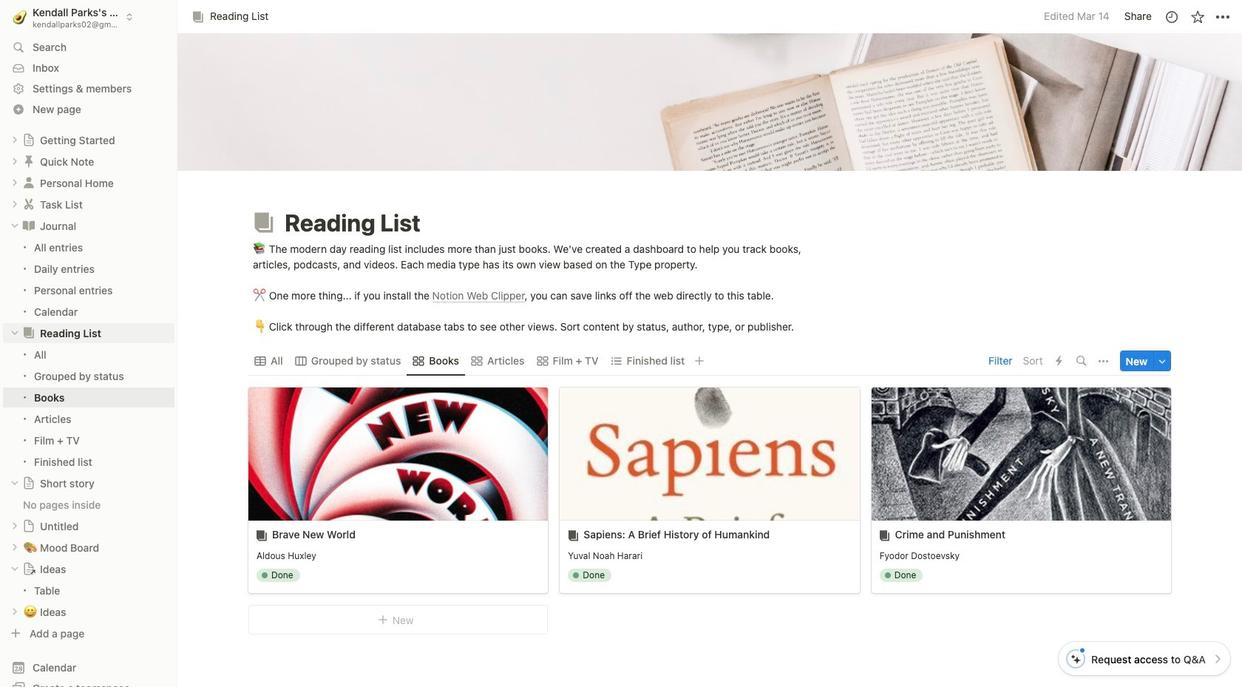 Task type: describe. For each thing, give the bounding box(es) containing it.
2 close image from the top
[[10, 329, 19, 337]]

🎨 image
[[24, 539, 37, 556]]

✂️ image
[[253, 286, 266, 303]]

group for first close icon from the top
[[0, 236, 178, 322]]

5 tab from the left
[[531, 351, 605, 371]]

2 open image from the top
[[10, 157, 19, 166]]

5 open image from the top
[[10, 607, 19, 616]]

1 open image from the top
[[10, 178, 19, 187]]

1 close image from the top
[[10, 221, 19, 230]]

3 tab from the left
[[407, 351, 465, 371]]

create and view automations image
[[1056, 356, 1063, 366]]

2 close image from the top
[[10, 564, 19, 573]]

👇 image
[[253, 317, 266, 334]]

updates image
[[1164, 9, 1179, 24]]

😀 image
[[24, 603, 37, 620]]

1 close image from the top
[[10, 479, 19, 488]]



Task type: vqa. For each thing, say whether or not it's contained in the screenshot.
👇 image
yes



Task type: locate. For each thing, give the bounding box(es) containing it.
1 vertical spatial group
[[0, 344, 178, 472]]

1 group from the top
[[0, 236, 178, 322]]

6 tab from the left
[[605, 351, 691, 371]]

tab
[[249, 351, 289, 371], [289, 351, 407, 371], [407, 351, 465, 371], [465, 351, 531, 371], [531, 351, 605, 371], [605, 351, 691, 371]]

1 vertical spatial close image
[[10, 564, 19, 573]]

open image
[[10, 178, 19, 187], [10, 543, 19, 552]]

4 open image from the top
[[10, 522, 19, 530]]

open image
[[10, 136, 19, 144], [10, 157, 19, 166], [10, 200, 19, 209], [10, 522, 19, 530], [10, 607, 19, 616]]

3 open image from the top
[[10, 200, 19, 209]]

close image
[[10, 221, 19, 230], [10, 329, 19, 337]]

2 tab from the left
[[289, 351, 407, 371]]

group for first close icon from the bottom
[[0, 344, 178, 472]]

group
[[0, 236, 178, 322], [0, 344, 178, 472]]

0 vertical spatial open image
[[10, 178, 19, 187]]

1 open image from the top
[[10, 136, 19, 144]]

2 open image from the top
[[10, 543, 19, 552]]

0 vertical spatial close image
[[10, 479, 19, 488]]

close image
[[10, 479, 19, 488], [10, 564, 19, 573]]

📚 image
[[253, 240, 266, 257]]

4 tab from the left
[[465, 351, 531, 371]]

tab list
[[249, 346, 984, 376]]

1 vertical spatial open image
[[10, 543, 19, 552]]

2 group from the top
[[0, 344, 178, 472]]

0 vertical spatial close image
[[10, 221, 19, 230]]

1 vertical spatial close image
[[10, 329, 19, 337]]

1 tab from the left
[[249, 351, 289, 371]]

change page icon image
[[22, 133, 36, 147], [21, 154, 36, 169], [21, 175, 36, 190], [21, 197, 36, 212], [251, 209, 277, 236], [21, 218, 36, 233], [21, 326, 36, 340], [22, 476, 36, 490], [22, 519, 36, 533], [22, 562, 36, 576]]

0 vertical spatial group
[[0, 236, 178, 322]]

favorite image
[[1190, 9, 1205, 24]]

🥑 image
[[13, 8, 27, 26]]



